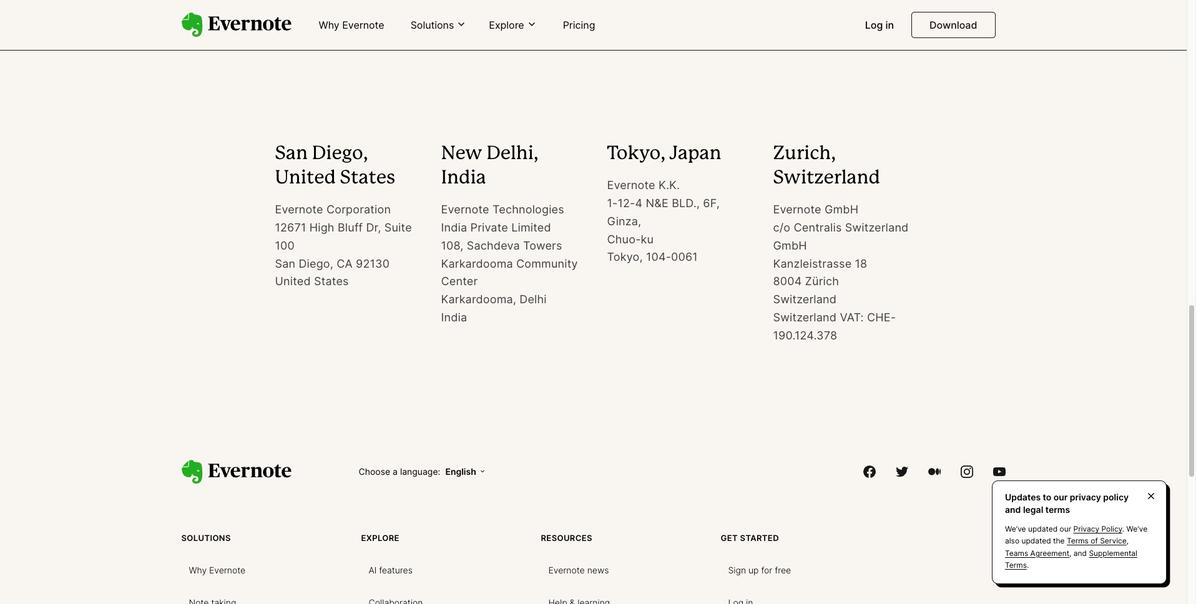 Task type: vqa. For each thing, say whether or not it's contained in the screenshot.
1st :
no



Task type: locate. For each thing, give the bounding box(es) containing it.
tokyo, up k.k. at the top
[[608, 146, 666, 163]]

0 vertical spatial india
[[441, 170, 486, 187]]

.
[[1123, 525, 1125, 534], [1028, 561, 1030, 570]]

0 horizontal spatial explore
[[361, 534, 400, 544]]

0 vertical spatial solutions
[[411, 19, 454, 31]]

0 horizontal spatial solutions
[[181, 534, 231, 544]]

resources
[[541, 534, 593, 544]]

gmbh
[[825, 203, 859, 216], [774, 239, 808, 252]]

sachdeva
[[467, 239, 520, 252]]

0 vertical spatial .
[[1123, 525, 1125, 534]]

san diego, united states
[[275, 146, 396, 187]]

1 horizontal spatial why evernote link
[[311, 14, 392, 37]]

diego, left the ca
[[299, 257, 334, 270]]

switzerland
[[774, 170, 881, 187], [846, 221, 909, 234], [774, 293, 837, 306], [774, 311, 837, 324]]

updated up the the
[[1029, 525, 1058, 534]]

1 vertical spatial united
[[275, 275, 311, 288]]

1 vertical spatial why evernote
[[189, 566, 246, 576]]

ginza,
[[608, 215, 642, 228]]

language:
[[400, 467, 441, 477]]

1 united from the top
[[275, 170, 336, 187]]

united down 100
[[275, 275, 311, 288]]

evernote news
[[549, 566, 609, 576]]

dr,
[[366, 221, 381, 234]]

che-
[[868, 311, 897, 324]]

the
[[1054, 537, 1066, 546]]

updated up teams agreement link
[[1022, 537, 1052, 546]]

gmbh down c/o at the right top
[[774, 239, 808, 252]]

1 horizontal spatial explore
[[489, 19, 525, 31]]

service
[[1101, 537, 1127, 546]]

0 vertical spatial diego,
[[312, 146, 368, 163]]

. inside . we've also updated the
[[1123, 525, 1125, 534]]

evernote corporation 12671 high bluff dr, suite 100 san diego, ca 92130 united states
[[275, 203, 412, 288]]

. for .
[[1028, 561, 1030, 570]]

we've
[[1006, 525, 1027, 534], [1127, 525, 1148, 534]]

gmbh up centralis
[[825, 203, 859, 216]]

1 vertical spatial evernote logo image
[[181, 460, 291, 485]]

, down . we've also updated the
[[1070, 549, 1072, 558]]

1 vertical spatial ,
[[1070, 549, 1072, 558]]

2 we've from the left
[[1127, 525, 1148, 534]]

1 horizontal spatial solutions
[[411, 19, 454, 31]]

n&e
[[646, 197, 669, 210]]

evernote inside evernote corporation 12671 high bluff dr, suite 100 san diego, ca 92130 united states
[[275, 203, 323, 216]]

evernote offices
[[468, 16, 720, 48]]

1 san from the top
[[275, 146, 308, 163]]

0 vertical spatial explore
[[489, 19, 525, 31]]

choose a language:
[[359, 467, 441, 477]]

0 vertical spatial states
[[340, 170, 396, 187]]

0 horizontal spatial why
[[189, 566, 207, 576]]

supplemental terms
[[1006, 549, 1138, 570]]

1 vertical spatial why
[[189, 566, 207, 576]]

solutions
[[411, 19, 454, 31], [181, 534, 231, 544]]

india inside new delhi, india
[[441, 170, 486, 187]]

c/o
[[774, 221, 791, 234]]

2 united from the top
[[275, 275, 311, 288]]

diego, inside evernote corporation 12671 high bluff dr, suite 100 san diego, ca 92130 united states
[[299, 257, 334, 270]]

0 horizontal spatial terms
[[1006, 561, 1028, 570]]

0 horizontal spatial why evernote link
[[181, 561, 253, 581]]

of
[[1092, 537, 1099, 546]]

1 vertical spatial our
[[1060, 525, 1072, 534]]

2 san from the top
[[275, 257, 296, 270]]

0 horizontal spatial ,
[[1070, 549, 1072, 558]]

0 vertical spatial united
[[275, 170, 336, 187]]

kanzleistrasse
[[774, 257, 852, 270]]

0 vertical spatial evernote logo image
[[181, 13, 291, 37]]

1 vertical spatial updated
[[1022, 537, 1052, 546]]

download link
[[912, 12, 996, 38]]

up
[[749, 566, 759, 576]]

evernote inside evernote gmbh c/o centralis switzerland gmbh kanzleistrasse 18 8004 zürich switzerland switzerland vat: che- 190.124.378
[[774, 203, 822, 216]]

ai
[[369, 566, 377, 576]]

0 horizontal spatial and
[[1006, 505, 1022, 515]]

0 vertical spatial why
[[319, 19, 340, 31]]

1 india from the top
[[441, 170, 486, 187]]

190.124.378
[[774, 329, 838, 342]]

switzerland down 'zurich,'
[[774, 170, 881, 187]]

evernote logo image
[[181, 13, 291, 37], [181, 460, 291, 485]]

united inside san diego, united states
[[275, 170, 336, 187]]

0 vertical spatial and
[[1006, 505, 1022, 515]]

our up the the
[[1060, 525, 1072, 534]]

features
[[379, 566, 413, 576]]

terms down the teams
[[1006, 561, 1028, 570]]

policy
[[1104, 492, 1130, 503]]

terms
[[1046, 505, 1071, 515]]

2 vertical spatial india
[[441, 311, 467, 324]]

choose
[[359, 467, 391, 477]]

india
[[441, 170, 486, 187], [441, 221, 467, 234], [441, 311, 467, 324]]

new
[[441, 146, 483, 163]]

states up corporation
[[340, 170, 396, 187]]

1 vertical spatial terms
[[1006, 561, 1028, 570]]

zurich, switzerland
[[774, 146, 881, 187]]

ai features
[[369, 566, 413, 576]]

diego,
[[312, 146, 368, 163], [299, 257, 334, 270]]

why
[[319, 19, 340, 31], [189, 566, 207, 576]]

evernote technologies india private limited 108, sachdeva towers karkardooma community center karkardooma, delhi india
[[441, 203, 578, 324]]

states
[[340, 170, 396, 187], [314, 275, 349, 288]]

1 horizontal spatial we've
[[1127, 525, 1148, 534]]

privacy
[[1074, 525, 1100, 534]]

1 vertical spatial why evernote link
[[181, 561, 253, 581]]

san inside san diego, united states
[[275, 146, 308, 163]]

1 horizontal spatial gmbh
[[825, 203, 859, 216]]

and down . we've also updated the
[[1074, 549, 1088, 558]]

we've up also
[[1006, 525, 1027, 534]]

0 vertical spatial terms
[[1068, 537, 1089, 546]]

evernote
[[468, 16, 605, 48], [342, 19, 385, 31], [608, 179, 656, 192], [275, 203, 323, 216], [441, 203, 490, 216], [774, 203, 822, 216], [209, 566, 246, 576], [549, 566, 585, 576]]

terms down privacy
[[1068, 537, 1089, 546]]

0 horizontal spatial we've
[[1006, 525, 1027, 534]]

1 vertical spatial san
[[275, 257, 296, 270]]

1 horizontal spatial why
[[319, 19, 340, 31]]

terms
[[1068, 537, 1089, 546], [1006, 561, 1028, 570]]

states inside evernote corporation 12671 high bluff dr, suite 100 san diego, ca 92130 united states
[[314, 275, 349, 288]]

1 horizontal spatial terms
[[1068, 537, 1089, 546]]

log
[[866, 19, 884, 31]]

100
[[275, 239, 295, 252]]

0 horizontal spatial gmbh
[[774, 239, 808, 252]]

1 vertical spatial and
[[1074, 549, 1088, 558]]

0 vertical spatial updated
[[1029, 525, 1058, 534]]

free
[[775, 566, 792, 576]]

why evernote
[[319, 19, 385, 31], [189, 566, 246, 576]]

2 tokyo, from the top
[[608, 251, 643, 264]]

we've right 'policy'
[[1127, 525, 1148, 534]]

1 vertical spatial states
[[314, 275, 349, 288]]

in
[[886, 19, 895, 31]]

0 vertical spatial why evernote link
[[311, 14, 392, 37]]

our up terms
[[1054, 492, 1069, 503]]

0 vertical spatial ,
[[1127, 537, 1129, 546]]

updated inside . we've also updated the
[[1022, 537, 1052, 546]]

1 horizontal spatial ,
[[1127, 537, 1129, 546]]

0 horizontal spatial .
[[1028, 561, 1030, 570]]

. up service
[[1123, 525, 1125, 534]]

vat:
[[840, 311, 864, 324]]

india for new
[[441, 170, 486, 187]]

and down updates
[[1006, 505, 1022, 515]]

0 vertical spatial our
[[1054, 492, 1069, 503]]

united
[[275, 170, 336, 187], [275, 275, 311, 288]]

united up 12671
[[275, 170, 336, 187]]

india down karkardooma,
[[441, 311, 467, 324]]

1 vertical spatial tokyo,
[[608, 251, 643, 264]]

1 vertical spatial diego,
[[299, 257, 334, 270]]

1 tokyo, from the top
[[608, 146, 666, 163]]

, up supplemental
[[1127, 537, 1129, 546]]

diego, up corporation
[[312, 146, 368, 163]]

evernote inside evernote k.k. 1-12-4 n&e bld., 6f, ginza, chuo-ku tokyo, 104-0061
[[608, 179, 656, 192]]

explore button
[[486, 18, 541, 32]]

tokyo, down chuo-
[[608, 251, 643, 264]]

0 vertical spatial tokyo,
[[608, 146, 666, 163]]

download
[[930, 19, 978, 31]]

india up 108,
[[441, 221, 467, 234]]

and
[[1006, 505, 1022, 515], [1074, 549, 1088, 558]]

0 vertical spatial san
[[275, 146, 308, 163]]

started
[[741, 534, 780, 544]]

,
[[1127, 537, 1129, 546], [1070, 549, 1072, 558]]

san inside evernote corporation 12671 high bluff dr, suite 100 san diego, ca 92130 united states
[[275, 257, 296, 270]]

updated
[[1029, 525, 1058, 534], [1022, 537, 1052, 546]]

states down the ca
[[314, 275, 349, 288]]

our
[[1054, 492, 1069, 503], [1060, 525, 1072, 534]]

3 india from the top
[[441, 311, 467, 324]]

our inside updates to our privacy policy and legal terms
[[1054, 492, 1069, 503]]

1 vertical spatial .
[[1028, 561, 1030, 570]]

we've updated our privacy policy
[[1006, 525, 1123, 534]]

tokyo,
[[608, 146, 666, 163], [608, 251, 643, 264]]

1 horizontal spatial why evernote
[[319, 19, 385, 31]]

1 vertical spatial india
[[441, 221, 467, 234]]

evernote for evernote offices
[[468, 16, 605, 48]]

india for evernote
[[441, 221, 467, 234]]

evernote for evernote k.k. 1-12-4 n&e bld., 6f, ginza, chuo-ku tokyo, 104-0061
[[608, 179, 656, 192]]

bld.,
[[672, 197, 700, 210]]

our for privacy
[[1060, 525, 1072, 534]]

high
[[310, 221, 335, 234]]

1 horizontal spatial .
[[1123, 525, 1125, 534]]

evernote inside evernote technologies india private limited 108, sachdeva towers karkardooma community center karkardooma, delhi india
[[441, 203, 490, 216]]

india down 'new'
[[441, 170, 486, 187]]

. down teams agreement link
[[1028, 561, 1030, 570]]

1 horizontal spatial and
[[1074, 549, 1088, 558]]

san
[[275, 146, 308, 163], [275, 257, 296, 270]]

technologies
[[493, 203, 565, 216]]

2 india from the top
[[441, 221, 467, 234]]

switzerland up 190.124.378
[[774, 311, 837, 324]]



Task type: describe. For each thing, give the bounding box(es) containing it.
switzerland down zürich
[[774, 293, 837, 306]]

policy
[[1102, 525, 1123, 534]]

terms inside supplemental terms
[[1006, 561, 1028, 570]]

pricing link
[[556, 14, 603, 37]]

and inside updates to our privacy policy and legal terms
[[1006, 505, 1022, 515]]

suite
[[385, 221, 412, 234]]

teams
[[1006, 549, 1029, 558]]

english
[[446, 467, 477, 477]]

104-
[[647, 251, 672, 264]]

switzerland up 18
[[846, 221, 909, 234]]

1 we've from the left
[[1006, 525, 1027, 534]]

terms of service , teams agreement , and
[[1006, 537, 1129, 558]]

sign up for free
[[729, 566, 792, 576]]

0 horizontal spatial why evernote
[[189, 566, 246, 576]]

1 evernote logo image from the top
[[181, 13, 291, 37]]

evernote for evernote corporation 12671 high bluff dr, suite 100 san diego, ca 92130 united states
[[275, 203, 323, 216]]

get
[[721, 534, 738, 544]]

evernote k.k. 1-12-4 n&e bld., 6f, ginza, chuo-ku tokyo, 104-0061
[[608, 179, 720, 264]]

zurich,
[[774, 146, 836, 163]]

agreement
[[1031, 549, 1070, 558]]

for
[[762, 566, 773, 576]]

explore inside button
[[489, 19, 525, 31]]

8004
[[774, 275, 802, 288]]

united inside evernote corporation 12671 high bluff dr, suite 100 san diego, ca 92130 united states
[[275, 275, 311, 288]]

evernote news link
[[541, 561, 617, 581]]

. we've also updated the
[[1006, 525, 1148, 546]]

offices
[[611, 16, 720, 48]]

92130
[[356, 257, 390, 270]]

2 evernote logo image from the top
[[181, 460, 291, 485]]

legal
[[1024, 505, 1044, 515]]

tokyo, japan
[[608, 146, 722, 163]]

terms of service link
[[1068, 537, 1127, 546]]

evernote for evernote technologies india private limited 108, sachdeva towers karkardooma community center karkardooma, delhi india
[[441, 203, 490, 216]]

delhi
[[520, 293, 547, 306]]

our for privacy
[[1054, 492, 1069, 503]]

4
[[636, 197, 643, 210]]

private
[[471, 221, 509, 234]]

evernote for evernote gmbh c/o centralis switzerland gmbh kanzleistrasse 18 8004 zürich switzerland switzerland vat: che- 190.124.378
[[774, 203, 822, 216]]

12-
[[618, 197, 636, 210]]

privacy
[[1071, 492, 1102, 503]]

news
[[588, 566, 609, 576]]

ca
[[337, 257, 353, 270]]

we've inside . we've also updated the
[[1127, 525, 1148, 534]]

karkardooma,
[[441, 293, 517, 306]]

1 vertical spatial gmbh
[[774, 239, 808, 252]]

a
[[393, 467, 398, 477]]

evernote gmbh c/o centralis switzerland gmbh kanzleistrasse 18 8004 zürich switzerland switzerland vat: che- 190.124.378
[[774, 203, 909, 342]]

updates to our privacy policy and legal terms
[[1006, 492, 1130, 515]]

also
[[1006, 537, 1020, 546]]

solutions button
[[407, 18, 471, 32]]

teams agreement link
[[1006, 549, 1070, 558]]

0 vertical spatial gmbh
[[825, 203, 859, 216]]

log in link
[[858, 14, 902, 37]]

delhi,
[[487, 146, 539, 163]]

tokyo, inside evernote k.k. 1-12-4 n&e bld., 6f, ginza, chuo-ku tokyo, 104-0061
[[608, 251, 643, 264]]

evernote for evernote news
[[549, 566, 585, 576]]

0061
[[672, 251, 698, 264]]

. for . we've also updated the
[[1123, 525, 1125, 534]]

1 vertical spatial explore
[[361, 534, 400, 544]]

supplemental terms link
[[1006, 549, 1138, 570]]

diego, inside san diego, united states
[[312, 146, 368, 163]]

limited
[[512, 221, 552, 234]]

bluff
[[338, 221, 363, 234]]

zürich
[[806, 275, 840, 288]]

karkardooma
[[441, 257, 513, 270]]

ku
[[641, 233, 654, 246]]

get started
[[721, 534, 780, 544]]

centralis
[[794, 221, 842, 234]]

supplemental
[[1090, 549, 1138, 558]]

1 vertical spatial solutions
[[181, 534, 231, 544]]

108,
[[441, 239, 464, 252]]

k.k.
[[659, 179, 680, 192]]

pricing
[[563, 19, 596, 31]]

0 vertical spatial why evernote
[[319, 19, 385, 31]]

and inside terms of service , teams agreement , and
[[1074, 549, 1088, 558]]

18
[[856, 257, 868, 270]]

privacy policy link
[[1074, 525, 1123, 534]]

12671
[[275, 221, 306, 234]]

corporation
[[327, 203, 391, 216]]

to
[[1044, 492, 1052, 503]]

updates
[[1006, 492, 1041, 503]]

states inside san diego, united states
[[340, 170, 396, 187]]

1-
[[608, 197, 618, 210]]

log in
[[866, 19, 895, 31]]

japan
[[670, 146, 722, 163]]

towers
[[524, 239, 563, 252]]

center
[[441, 275, 478, 288]]

sign up for free link
[[721, 561, 799, 581]]

chuo-
[[608, 233, 641, 246]]

solutions inside solutions button
[[411, 19, 454, 31]]

terms inside terms of service , teams agreement , and
[[1068, 537, 1089, 546]]

sign
[[729, 566, 747, 576]]



